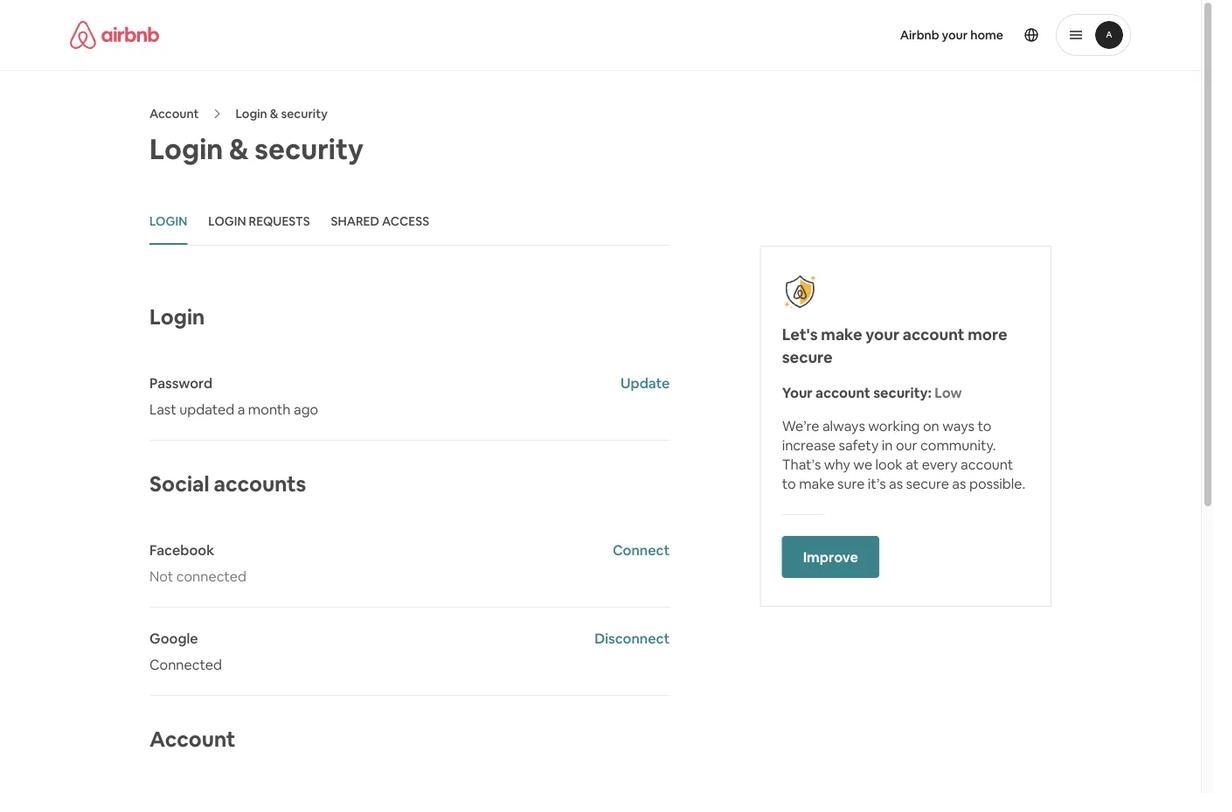 Task type: vqa. For each thing, say whether or not it's contained in the screenshot.
account within Let'S Make Your Account More Secure
yes



Task type: describe. For each thing, give the bounding box(es) containing it.
update button
[[621, 373, 670, 393]]

1 vertical spatial &
[[229, 130, 249, 167]]

that's
[[782, 455, 821, 473]]

make inside let's make your account more secure
[[821, 324, 863, 345]]

google
[[150, 629, 198, 647]]

social
[[150, 470, 209, 497]]

in
[[882, 436, 893, 454]]

1 vertical spatial to
[[782, 474, 796, 492]]

let's
[[782, 324, 818, 345]]

sure
[[838, 474, 865, 492]]

1 as from the left
[[889, 474, 903, 492]]

working
[[869, 417, 920, 435]]

look
[[876, 455, 903, 473]]

a
[[238, 400, 245, 418]]

airbnb your home link
[[890, 17, 1014, 53]]

tab list containing login
[[150, 199, 670, 246]]

shared
[[331, 213, 380, 229]]

1 vertical spatial security
[[255, 130, 364, 167]]

secure inside we're always working on ways to increase safety in our community. that's why we look at every account to make sure it's as secure as possible.
[[906, 474, 950, 492]]

at
[[906, 455, 919, 473]]

social accounts
[[150, 470, 306, 497]]

we
[[854, 455, 873, 473]]

not
[[150, 567, 173, 585]]

on
[[923, 417, 940, 435]]

0 vertical spatial login
[[236, 106, 267, 122]]

last
[[150, 400, 176, 418]]

login requests
[[208, 213, 310, 229]]

connect button
[[613, 540, 670, 560]]

2 vertical spatial login
[[150, 303, 205, 330]]

password
[[150, 374, 213, 392]]

your account security: low
[[782, 383, 963, 401]]

every
[[922, 455, 958, 473]]

0 vertical spatial &
[[270, 106, 278, 122]]

password last updated a month ago
[[150, 374, 318, 418]]

improve
[[803, 548, 859, 566]]

1 account from the top
[[150, 106, 199, 122]]

our
[[896, 436, 918, 454]]

secure inside let's make your account more secure
[[782, 347, 833, 368]]

let's make your account more secure
[[782, 324, 1008, 368]]

facebook
[[150, 541, 214, 559]]

home
[[971, 27, 1004, 43]]

0 vertical spatial security
[[281, 106, 328, 122]]

why
[[824, 455, 851, 473]]



Task type: locate. For each thing, give the bounding box(es) containing it.
secure down 'every'
[[906, 474, 950, 492]]

your left home
[[942, 27, 968, 43]]

0 horizontal spatial &
[[229, 130, 249, 167]]

connected
[[176, 567, 247, 585]]

account inside let's make your account more secure
[[903, 324, 965, 345]]

account
[[903, 324, 965, 345], [816, 383, 871, 401], [961, 455, 1014, 473]]

0 horizontal spatial login
[[150, 213, 187, 229]]

1 horizontal spatial secure
[[906, 474, 950, 492]]

2 vertical spatial account
[[961, 455, 1014, 473]]

login up password
[[150, 303, 205, 330]]

login
[[150, 213, 187, 229], [208, 213, 246, 229]]

secure down let's
[[782, 347, 833, 368]]

1 horizontal spatial as
[[953, 474, 967, 492]]

1 vertical spatial secure
[[906, 474, 950, 492]]

updated
[[179, 400, 235, 418]]

not connected
[[150, 567, 247, 585]]

1 horizontal spatial login
[[208, 213, 246, 229]]

to
[[978, 417, 992, 435], [782, 474, 796, 492]]

account up always in the right of the page
[[816, 383, 871, 401]]

0 horizontal spatial as
[[889, 474, 903, 492]]

safety
[[839, 436, 879, 454]]

0 vertical spatial make
[[821, 324, 863, 345]]

account inside we're always working on ways to increase safety in our community. that's why we look at every account to make sure it's as secure as possible.
[[961, 455, 1014, 473]]

secure
[[782, 347, 833, 368], [906, 474, 950, 492]]

account
[[150, 106, 199, 122], [150, 725, 236, 752]]

shared access
[[331, 213, 429, 229]]

we're
[[782, 417, 820, 435]]

to right ways
[[978, 417, 992, 435]]

1 horizontal spatial &
[[270, 106, 278, 122]]

account up the possible. at the bottom of page
[[961, 455, 1014, 473]]

make down that's
[[799, 474, 835, 492]]

account left more
[[903, 324, 965, 345]]

possible.
[[970, 474, 1026, 492]]

community.
[[921, 436, 996, 454]]

disconnect
[[595, 629, 670, 647]]

make inside we're always working on ways to increase safety in our community. that's why we look at every account to make sure it's as secure as possible.
[[799, 474, 835, 492]]

2 as from the left
[[953, 474, 967, 492]]

login
[[236, 106, 267, 122], [150, 130, 223, 167], [150, 303, 205, 330]]

shared access button
[[331, 199, 429, 245]]

month
[[248, 400, 291, 418]]

your
[[782, 383, 813, 401]]

airbnb
[[900, 27, 940, 43]]

ago
[[294, 400, 318, 418]]

account link
[[150, 106, 199, 122]]

as down 'every'
[[953, 474, 967, 492]]

make right let's
[[821, 324, 863, 345]]

your inside let's make your account more secure
[[866, 324, 900, 345]]

0 horizontal spatial your
[[866, 324, 900, 345]]

0 vertical spatial login & security
[[236, 106, 328, 122]]

2 login from the left
[[208, 213, 246, 229]]

1 vertical spatial account
[[816, 383, 871, 401]]

as right it's
[[889, 474, 903, 492]]

1 vertical spatial login
[[150, 130, 223, 167]]

login right account link
[[236, 106, 267, 122]]

&
[[270, 106, 278, 122], [229, 130, 249, 167]]

0 vertical spatial account
[[150, 106, 199, 122]]

your
[[942, 27, 968, 43], [866, 324, 900, 345]]

as
[[889, 474, 903, 492], [953, 474, 967, 492]]

requests
[[249, 213, 310, 229]]

connect
[[613, 541, 670, 559]]

improve button
[[782, 536, 880, 578]]

login inside button
[[208, 213, 246, 229]]

1 vertical spatial make
[[799, 474, 835, 492]]

make
[[821, 324, 863, 345], [799, 474, 835, 492]]

we're always working on ways to increase safety in our community. that's why we look at every account to make sure it's as secure as possible.
[[782, 417, 1026, 492]]

it's
[[868, 474, 886, 492]]

more
[[968, 324, 1008, 345]]

0 vertical spatial secure
[[782, 347, 833, 368]]

login button
[[150, 199, 187, 245]]

0 horizontal spatial to
[[782, 474, 796, 492]]

profile element
[[622, 0, 1132, 70]]

disconnect button
[[595, 629, 670, 648]]

your inside profile element
[[942, 27, 968, 43]]

increase
[[782, 436, 836, 454]]

access
[[382, 213, 429, 229]]

0 vertical spatial to
[[978, 417, 992, 435]]

login & security
[[236, 106, 328, 122], [150, 130, 364, 167]]

login down account link
[[150, 130, 223, 167]]

0 vertical spatial your
[[942, 27, 968, 43]]

security:
[[874, 383, 932, 401]]

1 vertical spatial account
[[150, 725, 236, 752]]

1 vertical spatial login & security
[[150, 130, 364, 167]]

security
[[281, 106, 328, 122], [255, 130, 364, 167]]

low
[[935, 383, 963, 401]]

2 account from the top
[[150, 725, 236, 752]]

1 vertical spatial your
[[866, 324, 900, 345]]

ways
[[943, 417, 975, 435]]

1 login from the left
[[150, 213, 187, 229]]

to down that's
[[782, 474, 796, 492]]

tab list
[[150, 199, 670, 246]]

always
[[823, 417, 866, 435]]

accounts
[[214, 470, 306, 497]]

login for login requests
[[208, 213, 246, 229]]

0 vertical spatial account
[[903, 324, 965, 345]]

airbnb your home
[[900, 27, 1004, 43]]

1 horizontal spatial to
[[978, 417, 992, 435]]

1 horizontal spatial your
[[942, 27, 968, 43]]

connected
[[150, 655, 222, 673]]

login for login
[[150, 213, 187, 229]]

0 horizontal spatial secure
[[782, 347, 833, 368]]

update
[[621, 374, 670, 392]]

login requests button
[[208, 199, 310, 245]]

your up the your account security: low
[[866, 324, 900, 345]]



